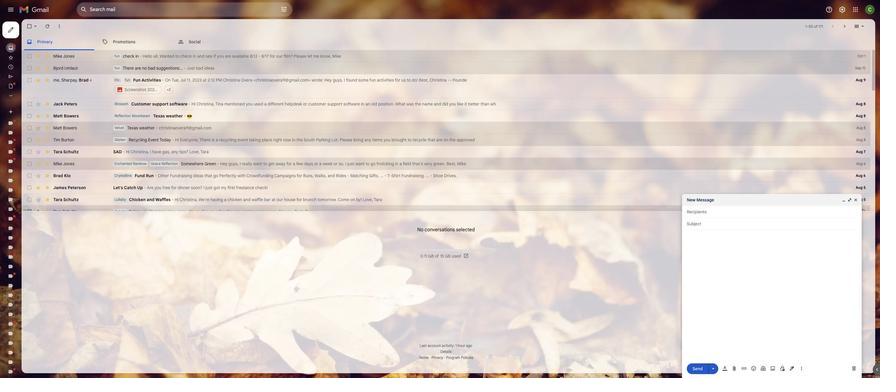 Task type: describe. For each thing, give the bounding box(es) containing it.
1 vertical spatial was
[[233, 209, 241, 215]]

mike up 'bjord'
[[53, 54, 62, 59]]

chicken
[[227, 197, 242, 203]]

0 vertical spatial schultz
[[63, 149, 79, 155]]

9
[[864, 78, 866, 82]]

1 vertical spatial on
[[350, 197, 355, 203]]

and down are
[[147, 197, 154, 203]]

primary
[[37, 39, 53, 44]]

insert files using drive image
[[760, 366, 766, 372]]

really
[[242, 161, 252, 167]]

a right is
[[216, 138, 218, 143]]

tim
[[53, 138, 60, 143]]

1 horizontal spatial or
[[314, 161, 318, 167]]

1 vertical spatial like
[[202, 209, 208, 215]]

having
[[210, 197, 223, 203]]

aug for reflection moonbeam texas weather
[[856, 114, 863, 118]]

pm
[[216, 78, 222, 83]]

activities
[[377, 78, 394, 83]]

aug 6 for crystalline fund run - other fundraising ideas that go perfectly with crowdfunding campaigns for runs, walks, and rides - matching gifts. ... - t-shirt fundraising. ... - shoe drives.
[[856, 174, 866, 178]]

campaigns
[[274, 173, 296, 179]]

christina, down let's catch up - are you free for dinner soon? i just got my first freelance check!
[[180, 197, 198, 203]]

in left the an
[[361, 102, 364, 107]]

to right wanted
[[175, 54, 179, 59]]

1 check from the left
[[123, 54, 134, 59]]

12
[[862, 66, 866, 70]]

you right did at the right
[[449, 102, 456, 107]]

1 horizontal spatial there
[[200, 138, 211, 143]]

1 inside last account activity: 1 hour ago details terms · privacy · program policies
[[455, 344, 457, 349]]

parking
[[316, 138, 330, 143]]

0 vertical spatial go
[[371, 161, 376, 167]]

2 vertical spatial best,
[[295, 209, 304, 215]]

aug for glisten recycling event today - hi everyone, there is a recycling event taking place right now in the south parking lot. please bring any items you brought to recycle that are on the approved
[[856, 138, 863, 142]]

social tab
[[173, 34, 249, 50]]

to left recycle
[[408, 138, 412, 143]]

0 vertical spatial are
[[225, 54, 231, 59]]

aug for crystalline fund run - other fundraising ideas that go perfectly with crowdfunding campaigns for runs, walks, and rides - matching gifts. ... - t-shirt fundraising. ... - shoe drives.
[[856, 174, 863, 178]]

1 horizontal spatial weather
[[166, 114, 183, 119]]

2 , from the left
[[77, 77, 78, 83]]

0 vertical spatial 1
[[805, 24, 807, 29]]

aug 8 for hi everyone, there is a recycling event taking place right now in the south parking lot. please bring any items you brought to recycle that are on the approved
[[856, 138, 866, 142]]

recycle
[[413, 138, 426, 143]]

in left field at the left
[[395, 161, 399, 167]]

2 bad from the left
[[196, 66, 203, 71]]

2 horizontal spatial or
[[334, 161, 338, 167]]

of for 50
[[814, 24, 818, 29]]

that's
[[412, 161, 423, 167]]

away
[[276, 161, 285, 167]]

it
[[465, 102, 467, 107]]

5 for tara schultz
[[864, 198, 866, 202]]

waffles
[[155, 197, 171, 203]]

program policies link
[[446, 356, 473, 361]]

enchanted
[[114, 162, 132, 166]]

shirt
[[392, 173, 401, 179]]

better
[[468, 102, 480, 107]]

aug 5 for tara schultz
[[856, 198, 866, 202]]

curry
[[268, 209, 278, 215]]

are
[[147, 185, 154, 191]]

few
[[296, 161, 303, 167]]

somewhere
[[181, 161, 204, 167]]

1 horizontal spatial was
[[406, 102, 414, 107]]

1 · from the left
[[430, 356, 431, 361]]

fun check in - hello all, wanted to check in and see if you are available 8/12 - 8/17 for our film? please let me know, mike
[[114, 54, 341, 59]]

0 horizontal spatial some
[[257, 209, 267, 215]]

0 horizontal spatial used
[[254, 102, 263, 107]]

of for gb
[[435, 254, 439, 259]]

burton
[[61, 138, 74, 143]]

1 our from the top
[[276, 54, 283, 59]]

1 vertical spatial weather
[[139, 126, 155, 131]]

founde
[[453, 78, 467, 83]]

approved
[[457, 138, 475, 143]]

a left few
[[293, 161, 295, 167]]

1 tara schultz from the top
[[53, 149, 79, 155]]

fun for fun there are no bad suggestions... - just bad ideas
[[114, 66, 120, 70]]

tara schultz for lullaby chicken and waffles - hi christina, we're having a chicken and waffle bar at our house for brunch tomorrow. come on by! love, tara
[[53, 197, 79, 203]]

aug 8 for christinaovera9@gmail.com
[[856, 126, 866, 130]]

did
[[442, 102, 448, 107]]

8 for christinaovera9@gmail.com
[[864, 126, 866, 130]]

row containing tim burton
[[22, 134, 871, 146]]

know,
[[320, 54, 331, 59]]

you right mentioned in the left top of the page
[[246, 102, 253, 107]]

suggestions...
[[156, 66, 183, 71]]

crystalline fund run - other fundraising ideas that go perfectly with crowdfunding campaigns for runs, walks, and rides - matching gifts. ... - t-shirt fundraising. ... - shoe drives.
[[114, 173, 457, 179]]

recycling
[[219, 138, 236, 143]]

2 gb from the left
[[445, 254, 451, 259]]

a left different
[[264, 102, 267, 107]]

1 horizontal spatial that
[[428, 138, 435, 143]]

program
[[446, 356, 460, 361]]

Subject field
[[687, 221, 857, 227]]

cell inside no conversations selected main content
[[113, 77, 841, 95]]

2 vertical spatial are
[[436, 138, 442, 143]]

food?
[[219, 209, 230, 215]]

send button
[[687, 364, 709, 375]]

minimize image
[[842, 198, 846, 203]]

0 horizontal spatial guys,
[[229, 161, 239, 167]]

1 horizontal spatial reflection
[[162, 162, 178, 166]]

you right if
[[217, 54, 224, 59]]

gas,
[[162, 149, 170, 155]]

mike right green.
[[457, 161, 466, 167]]

no conversations selected main content
[[22, 19, 875, 379]]

2 software from the left
[[343, 102, 360, 107]]

search mail image
[[78, 4, 89, 15]]

we're
[[199, 197, 209, 203]]

1 vertical spatial any
[[171, 149, 178, 155]]

2 support from the left
[[327, 102, 342, 107]]

your
[[210, 209, 218, 215]]

and left the waffle
[[243, 197, 250, 203]]

film?
[[284, 54, 293, 59]]

event
[[238, 138, 248, 143]]

Search mail text field
[[90, 7, 264, 13]]

hi for customer support software
[[192, 102, 195, 107]]

schultz for lullaby chicken and waffles - hi christina, we're having a chicken and waffle bar at our house for brunch tomorrow. come on by! love, tara
[[63, 197, 79, 203]]

details link
[[441, 350, 452, 355]]

spice - hi christina, how spicy do you like your food? i was making some curry for you. best, tara
[[129, 209, 313, 215]]

freelance
[[236, 185, 254, 191]]

than
[[481, 102, 489, 107]]

jones for somewhere
[[63, 161, 74, 167]]

for right free
[[171, 185, 177, 191]]

social
[[189, 39, 201, 44]]

1 horizontal spatial any
[[364, 138, 371, 143]]

8 for hi christina, tina mentioned you used a different helpdesk or customer support software in an old position. what was the name and did you like it better than wh
[[864, 102, 866, 106]]

insert photo image
[[770, 366, 776, 372]]

have
[[152, 149, 161, 155]]

in right now
[[292, 138, 295, 143]]

mentioned
[[224, 102, 245, 107]]

discard draft ‪(⌘⇧d)‬ image
[[851, 366, 857, 372]]

hour
[[458, 344, 465, 349]]

you right do
[[194, 209, 201, 215]]

no
[[417, 227, 423, 233]]

to left get
[[263, 161, 267, 167]]

row containing jack peters
[[22, 98, 871, 110]]

hi right 'sad'
[[126, 149, 130, 155]]

frolicking
[[377, 161, 394, 167]]

1 vertical spatial please
[[340, 138, 352, 143]]

1 horizontal spatial just
[[348, 161, 354, 167]]

customer
[[131, 102, 151, 107]]

grace
[[151, 162, 161, 166]]

reflection inside reflection moonbeam texas weather
[[114, 114, 131, 118]]

in left hello
[[135, 54, 139, 59]]

+2 button
[[167, 87, 171, 93]]

james peterson
[[53, 185, 86, 191]]

matt for texas
[[53, 126, 62, 131]]

shoe
[[433, 173, 443, 179]]

1 gb from the left
[[428, 254, 434, 259]]

i right food?
[[231, 209, 232, 215]]

jones for fun
[[63, 54, 74, 59]]

days
[[304, 161, 313, 167]]

fundraising
[[170, 173, 192, 179]]

0 vertical spatial me
[[313, 54, 319, 59]]

aug 6 for somewhere green - hey guys, i really want to get away for a few days or a week or so. i just want to go frolicking in a field that's very green. best, mike
[[856, 162, 866, 166]]

1 vertical spatial love,
[[363, 197, 373, 203]]

for right the 8/17
[[270, 54, 275, 59]]

for right away
[[286, 161, 292, 167]]

crystalline
[[114, 174, 132, 178]]

taking
[[249, 138, 261, 143]]

lullaby chicken and waffles - hi christina, we're having a chicken and waffle bar at our house for brunch tomorrow. come on by! love, tara
[[114, 197, 382, 203]]

i right soon?
[[203, 185, 205, 191]]

walks,
[[314, 173, 327, 179]]

christina, left tina
[[196, 102, 215, 107]]

bring
[[354, 138, 363, 143]]

1 inside row
[[864, 54, 866, 58]]

matt bowers for moonbeam
[[53, 114, 79, 119]]

recipients
[[687, 210, 707, 215]]

other
[[158, 173, 169, 179]]

new message
[[687, 198, 714, 203]]

fun for fun
[[125, 78, 130, 82]]

etc.
[[114, 78, 121, 82]]

christina, down waffles in the left of the page
[[148, 209, 167, 215]]

1 vertical spatial brad
[[53, 173, 63, 179]]

at inside cell
[[203, 78, 207, 83]]

mike up brad klo
[[53, 161, 62, 167]]

older image
[[842, 23, 848, 29]]

gmail image
[[19, 4, 52, 16]]

you right are
[[155, 185, 161, 191]]

terms
[[419, 356, 429, 361]]

different
[[268, 102, 284, 107]]

more image
[[56, 23, 62, 29]]

christina, up rainbow
[[131, 149, 149, 155]]

6 for other fundraising ideas that go perfectly with crowdfunding campaigns for runs, walks, and rides - matching gifts. ... - t-shirt fundraising. ... - shoe drives.
[[864, 174, 866, 178]]

and left did at the right
[[434, 102, 441, 107]]

aug for blossom customer support software - hi christina, tina mentioned you used a different helpdesk or customer support software in an old position. what was the name and did you like it better than wh
[[856, 102, 863, 106]]

9 row from the top
[[22, 158, 871, 170]]

mike jones for somewhere
[[53, 161, 74, 167]]

velvet
[[114, 126, 124, 130]]

8 row from the top
[[22, 146, 871, 158]]

fun
[[133, 78, 141, 83]]

sad - hi christina, i have gas, any tips? love, tara
[[113, 149, 209, 155]]

1 horizontal spatial used
[[452, 254, 461, 259]]

<christinaovera9@gmail.com>
[[253, 78, 310, 83]]

1 horizontal spatial the
[[415, 102, 421, 107]]

wanted
[[160, 54, 174, 59]]

1 vertical spatial that
[[205, 173, 212, 179]]

1 vertical spatial go
[[213, 173, 218, 179]]

just
[[187, 66, 195, 71]]

jul
[[180, 78, 186, 83]]

waffle
[[252, 197, 263, 203]]

check!
[[255, 185, 268, 191]]

house
[[284, 197, 296, 203]]

glisten
[[114, 138, 126, 142]]

promotions
[[113, 39, 135, 44]]

0 horizontal spatial hey
[[220, 161, 228, 167]]

terms link
[[419, 356, 429, 361]]

0 horizontal spatial are
[[135, 66, 141, 71]]

no conversations selected
[[417, 227, 475, 233]]

fun left activities
[[370, 78, 376, 83]]



Task type: vqa. For each thing, say whether or not it's contained in the screenshot.


Task type: locate. For each thing, give the bounding box(es) containing it.
1 vertical spatial schultz
[[63, 197, 79, 203]]

1 vertical spatial of
[[435, 254, 439, 259]]

2 horizontal spatial the
[[449, 138, 456, 143]]

there up fun
[[123, 66, 134, 71]]

support image
[[826, 6, 833, 13]]

jack
[[53, 102, 63, 107]]

2 horizontal spatial best,
[[447, 161, 456, 167]]

aug for velvet texas weather - christinaovera9@gmail.com
[[856, 126, 863, 130]]

6 for hey guys, i really want to get away for a few days or a week or so. i just want to go frolicking in a field that's very green. best, mike
[[864, 162, 866, 166]]

at left 2:12
[[203, 78, 207, 83]]

1 software from the left
[[170, 102, 187, 107]]

for left runs,
[[297, 173, 302, 179]]

1 horizontal spatial ...
[[426, 173, 429, 179]]

0 horizontal spatial the
[[297, 138, 303, 143]]

0 horizontal spatial or
[[303, 102, 307, 107]]

at
[[203, 78, 207, 83], [272, 197, 275, 203]]

1 bad from the left
[[148, 66, 155, 71]]

13 row from the top
[[22, 206, 871, 218]]

1 horizontal spatial best,
[[419, 78, 429, 83]]

4 8 from the top
[[864, 138, 866, 142]]

0 vertical spatial any
[[364, 138, 371, 143]]

the left "south"
[[297, 138, 303, 143]]

love,
[[189, 149, 200, 155], [363, 197, 373, 203]]

0 vertical spatial 6
[[864, 162, 866, 166]]

for right house
[[297, 197, 302, 203]]

new
[[687, 198, 696, 203]]

3 tara schultz from the top
[[53, 209, 77, 215]]

1 horizontal spatial are
[[225, 54, 231, 59]]

everyone,
[[180, 138, 199, 143]]

our left house
[[276, 197, 283, 203]]

like
[[457, 102, 463, 107], [202, 209, 208, 215]]

1 horizontal spatial bad
[[196, 66, 203, 71]]

right
[[273, 138, 282, 143]]

hi for chicken and waffles
[[175, 197, 179, 203]]

sep 12
[[855, 66, 866, 70]]

2 want from the left
[[355, 161, 365, 167]]

Message Body text field
[[687, 233, 857, 358]]

0 horizontal spatial reflection
[[114, 114, 131, 118]]

1 row from the top
[[22, 50, 871, 62]]

navigation
[[0, 19, 72, 379]]

bowers up burton
[[63, 126, 77, 131]]

1 vertical spatial hey
[[220, 161, 228, 167]]

1 vertical spatial just
[[206, 185, 212, 191]]

in up just
[[193, 54, 196, 59]]

hey inside cell
[[324, 78, 332, 83]]

1 vertical spatial some
[[257, 209, 267, 215]]

found
[[346, 78, 357, 83]]

0 vertical spatial was
[[406, 102, 414, 107]]

see
[[206, 54, 212, 59]]

1 vertical spatial me
[[53, 77, 59, 83]]

row
[[22, 50, 871, 62], [22, 62, 871, 74], [22, 74, 871, 98], [22, 98, 871, 110], [22, 110, 871, 122], [22, 122, 871, 134], [22, 134, 871, 146], [22, 146, 871, 158], [22, 158, 871, 170], [22, 170, 871, 182], [22, 182, 871, 194], [22, 194, 871, 206], [22, 206, 871, 218]]

dinner
[[178, 185, 190, 191]]

chicken
[[129, 197, 146, 203]]

1 ... from the left
[[380, 173, 383, 179]]

pop out image
[[848, 198, 852, 203]]

2 horizontal spatial 1
[[864, 54, 866, 58]]

last
[[420, 344, 427, 349]]

6 row from the top
[[22, 122, 871, 134]]

primary tab
[[22, 34, 97, 50]]

tara
[[53, 149, 62, 155], [201, 149, 209, 155], [53, 197, 62, 203], [374, 197, 382, 203], [53, 209, 62, 215], [305, 209, 313, 215]]

to inside cell
[[407, 78, 411, 83]]

reflection moonbeam texas weather
[[114, 114, 183, 119]]

of right "50"
[[814, 24, 818, 29]]

None checkbox
[[26, 65, 32, 71], [26, 125, 32, 131], [26, 149, 32, 155], [26, 161, 32, 167], [26, 197, 32, 203], [26, 209, 32, 215], [26, 65, 32, 71], [26, 125, 32, 131], [26, 149, 32, 155], [26, 161, 32, 167], [26, 197, 32, 203], [26, 209, 32, 215]]

0 horizontal spatial that
[[205, 173, 212, 179]]

0 vertical spatial best,
[[419, 78, 429, 83]]

1 matt from the top
[[53, 114, 63, 119]]

0 horizontal spatial just
[[206, 185, 212, 191]]

bjord
[[53, 66, 63, 71]]

tomorrow.
[[318, 197, 337, 203]]

want right really
[[253, 161, 262, 167]]

moonbeam
[[132, 114, 150, 118]]

new message dialog
[[682, 194, 862, 379]]

advanced search options image
[[278, 3, 290, 15]]

gb right 0.11
[[428, 254, 434, 259]]

, down umlaut
[[77, 77, 78, 83]]

1 horizontal spatial support
[[327, 102, 342, 107]]

1 matt bowers from the top
[[53, 114, 79, 119]]

1 , from the left
[[59, 77, 60, 83]]

follow link to manage storage image
[[463, 254, 469, 260]]

0 horizontal spatial ...
[[380, 173, 383, 179]]

0 vertical spatial weather
[[166, 114, 183, 119]]

0 horizontal spatial there
[[123, 66, 134, 71]]

get
[[268, 161, 275, 167]]

1 aug 5 from the top
[[856, 186, 866, 190]]

0 vertical spatial matt
[[53, 114, 63, 119]]

oct 1
[[858, 54, 866, 58]]

or
[[303, 102, 307, 107], [314, 161, 318, 167], [334, 161, 338, 167]]

are right recycle
[[436, 138, 442, 143]]

0 vertical spatial bowers
[[64, 114, 79, 119]]

blossom customer support software - hi christina, tina mentioned you used a different helpdesk or customer support software in an old position. what was the name and did you like it better than wh
[[114, 102, 496, 107]]

1 christina from the left
[[223, 78, 240, 83]]

weather down reflection moonbeam texas weather
[[139, 126, 155, 131]]

is
[[212, 138, 215, 143]]

was
[[406, 102, 414, 107], [233, 209, 241, 215]]

0 vertical spatial aug 6
[[856, 162, 866, 166]]

1 vertical spatial aug 5
[[856, 198, 866, 202]]

1 horizontal spatial guys,
[[333, 78, 343, 83]]

matt bowers for texas
[[53, 126, 77, 131]]

1 mike jones from the top
[[53, 54, 74, 59]]

1 horizontal spatial some
[[358, 78, 369, 83]]

umlaut
[[64, 66, 78, 71]]

1 jones from the top
[[63, 54, 74, 59]]

what
[[395, 102, 405, 107]]

bowers for texas
[[63, 126, 77, 131]]

1 vertical spatial best,
[[447, 161, 456, 167]]

1 horizontal spatial christina
[[430, 78, 447, 83]]

sharpay
[[61, 77, 77, 83]]

available
[[232, 54, 249, 59]]

1 left hour at the bottom right
[[455, 344, 457, 349]]

2 vertical spatial tara schultz
[[53, 209, 77, 215]]

3 8 from the top
[[864, 126, 866, 130]]

5 row from the top
[[22, 110, 871, 122]]

a left field at the left
[[400, 161, 402, 167]]

bowers for moonbeam
[[64, 114, 79, 119]]

aug 5 right pop out image
[[856, 198, 866, 202]]

schultz for spice - hi christina, how spicy do you like your food? i was making some curry for you. best, tara
[[62, 209, 77, 215]]

i inside cell
[[344, 78, 345, 83]]

2 aug 5 from the top
[[856, 198, 866, 202]]

2 5 from the top
[[864, 198, 866, 202]]

a left week
[[319, 161, 322, 167]]

go up gifts. on the left
[[371, 161, 376, 167]]

2 christina from the left
[[430, 78, 447, 83]]

activity:
[[442, 344, 455, 349]]

2 ... from the left
[[426, 173, 429, 179]]

schultz
[[63, 149, 79, 155], [63, 197, 79, 203], [62, 209, 77, 215]]

... left shoe
[[426, 173, 429, 179]]

None search field
[[77, 2, 292, 17]]

some inside cell
[[358, 78, 369, 83]]

· right terms link on the left bottom of the page
[[430, 356, 431, 361]]

1 left "50"
[[805, 24, 807, 29]]

1 horizontal spatial me
[[313, 54, 319, 59]]

or right "days"
[[314, 161, 318, 167]]

guys, left "found"
[[333, 78, 343, 83]]

and left see
[[197, 54, 204, 59]]

guys, up the perfectly at the top left of the page
[[229, 161, 239, 167]]

0 vertical spatial matt bowers
[[53, 114, 79, 119]]

, left sharpay
[[59, 77, 60, 83]]

matt bowers down jack peters
[[53, 114, 79, 119]]

love, right tips?
[[189, 149, 200, 155]]

software left the an
[[343, 102, 360, 107]]

0 vertical spatial texas
[[153, 114, 165, 119]]

tue,
[[172, 78, 180, 83]]

mike jones up bjord umlaut
[[53, 54, 74, 59]]

best, right you.
[[295, 209, 304, 215]]

tara schultz for spice - hi christina, how spicy do you like your food? i was making some curry for you. best, tara
[[53, 209, 77, 215]]

0 horizontal spatial love,
[[189, 149, 200, 155]]

bad right just
[[196, 66, 203, 71]]

want up matching
[[355, 161, 365, 167]]

2 check from the left
[[180, 54, 192, 59]]

today
[[160, 138, 171, 143]]

brad left 4
[[79, 77, 89, 83]]

reflection
[[114, 114, 131, 118], [162, 162, 178, 166]]

close image
[[853, 198, 858, 203]]

of left 15
[[435, 254, 439, 259]]

0 horizontal spatial want
[[253, 161, 262, 167]]

0 vertical spatial there
[[123, 66, 134, 71]]

name
[[422, 102, 433, 107]]

very
[[424, 161, 432, 167]]

aug 5 up close icon
[[856, 186, 866, 190]]

0 horizontal spatial ·
[[430, 356, 431, 361]]

jones up umlaut
[[63, 54, 74, 59]]

christina
[[223, 78, 240, 83], [430, 78, 447, 83]]

a right "having"
[[224, 197, 226, 203]]

0 horizontal spatial brad
[[53, 173, 63, 179]]

please
[[294, 54, 306, 59], [340, 138, 352, 143]]

cell
[[113, 77, 841, 95]]

me right let
[[313, 54, 319, 59]]

· down details link
[[444, 356, 445, 361]]

1 vertical spatial at
[[272, 197, 275, 203]]

1 horizontal spatial brad
[[79, 77, 89, 83]]

you right items
[[384, 138, 391, 143]]

1 want from the left
[[253, 161, 262, 167]]

4
[[90, 78, 92, 83]]

1 horizontal spatial texas
[[153, 114, 165, 119]]

support down +2 button
[[152, 102, 168, 107]]

check up just
[[180, 54, 192, 59]]

1 vertical spatial jones
[[63, 161, 74, 167]]

1 horizontal spatial gb
[[445, 254, 451, 259]]

runs,
[[303, 173, 314, 179]]

more send options image
[[710, 367, 716, 373]]

aug for somewhere green - hey guys, i really want to get away for a few days or a week or so. i just want to go frolicking in a field that's very green. best, mike
[[856, 162, 863, 166]]

christina,
[[196, 102, 215, 107], [131, 149, 149, 155], [180, 197, 198, 203], [148, 209, 167, 215]]

please left let
[[294, 54, 306, 59]]

support right customer
[[327, 102, 342, 107]]

0 horizontal spatial please
[[294, 54, 306, 59]]

aug 6
[[856, 162, 866, 166], [856, 174, 866, 178]]

guys, inside cell
[[333, 78, 343, 83]]

any right gas,
[[171, 149, 178, 155]]

send
[[693, 367, 703, 372]]

1 vertical spatial mike jones
[[53, 161, 74, 167]]

0 vertical spatial tara schultz
[[53, 149, 79, 155]]

and left rides
[[328, 173, 335, 179]]

4 row from the top
[[22, 98, 871, 110]]

was left making
[[233, 209, 241, 215]]

mike jones
[[53, 54, 74, 59], [53, 161, 74, 167]]

or left so.
[[334, 161, 338, 167]]

promotions tab
[[97, 34, 173, 50]]

8/17
[[261, 54, 269, 59]]

1 vertical spatial there
[[200, 138, 211, 143]]

1 horizontal spatial hey
[[324, 78, 332, 83]]

tab list
[[22, 34, 875, 50]]

0 vertical spatial our
[[276, 54, 283, 59]]

0 horizontal spatial 1
[[455, 344, 457, 349]]

0 vertical spatial mike jones
[[53, 54, 74, 59]]

are left the available
[[225, 54, 231, 59]]

more options image
[[800, 366, 803, 372]]

2 matt bowers from the top
[[53, 126, 77, 131]]

to
[[175, 54, 179, 59], [407, 78, 411, 83], [408, 138, 412, 143], [263, 161, 267, 167], [366, 161, 370, 167]]

mike jones for fun
[[53, 54, 74, 59]]

jones
[[63, 54, 74, 59], [63, 161, 74, 167]]

best, right do!
[[419, 78, 429, 83]]

refresh image
[[44, 23, 50, 29]]

0 vertical spatial hey
[[324, 78, 332, 83]]

let's
[[113, 185, 123, 191]]

aug 5 for james peterson
[[856, 186, 866, 190]]

main menu image
[[7, 6, 14, 13]]

texas
[[153, 114, 165, 119], [127, 126, 138, 131]]

selected
[[456, 227, 475, 233]]

for inside cell
[[395, 78, 400, 83]]

hello
[[143, 54, 152, 59]]

0 vertical spatial just
[[348, 161, 354, 167]]

11 row from the top
[[22, 182, 871, 194]]

ideas
[[204, 66, 214, 71]]

i right so.
[[345, 161, 346, 167]]

fun inside the "fun there are no bad suggestions... - just bad ideas"
[[114, 66, 120, 70]]

0 vertical spatial love,
[[189, 149, 200, 155]]

jack peters
[[53, 102, 77, 107]]

green.
[[433, 161, 445, 167]]

row containing james peterson
[[22, 182, 871, 194]]

0 horizontal spatial check
[[123, 54, 134, 59]]

jones up klo
[[63, 161, 74, 167]]

first
[[228, 185, 235, 191]]

2 matt from the top
[[53, 126, 62, 131]]

0 horizontal spatial software
[[170, 102, 187, 107]]

check
[[123, 54, 134, 59], [180, 54, 192, 59]]

2 · from the left
[[444, 356, 445, 361]]

0 horizontal spatial bad
[[148, 66, 155, 71]]

fun for fun check in - hello all, wanted to check in and see if you are available 8/12 - 8/17 for our film? please let me know, mike
[[114, 54, 120, 58]]

bad right no
[[148, 66, 155, 71]]

fun
[[114, 54, 120, 58], [114, 66, 120, 70], [370, 78, 376, 83], [125, 78, 130, 82]]

lot.
[[331, 138, 339, 143]]

insert signature image
[[789, 366, 795, 372]]

attach files image
[[732, 366, 738, 372]]

weather
[[166, 114, 183, 119], [139, 126, 155, 131]]

best, right green.
[[447, 161, 456, 167]]

software up 😎 icon
[[170, 102, 187, 107]]

0 vertical spatial that
[[428, 138, 435, 143]]

are left no
[[135, 66, 141, 71]]

customer
[[308, 102, 326, 107]]

1 horizontal spatial like
[[457, 102, 463, 107]]

1 50 of 171
[[805, 24, 823, 29]]

toggle split pane mode image
[[854, 23, 860, 29]]

1 vertical spatial aug 6
[[856, 174, 866, 178]]

cell containing fun activities
[[113, 77, 841, 95]]

tim burton
[[53, 138, 74, 143]]

0 vertical spatial brad
[[79, 77, 89, 83]]

reflection down gas,
[[162, 162, 178, 166]]

i left have
[[150, 149, 151, 155]]

check down promotions
[[123, 54, 134, 59]]

some left "curry" at left
[[257, 209, 267, 215]]

our left film?
[[276, 54, 283, 59]]

free
[[162, 185, 170, 191]]

south
[[304, 138, 315, 143]]

to up gifts. on the left
[[366, 161, 370, 167]]

...
[[380, 173, 383, 179], [426, 173, 429, 179]]

1 horizontal spatial check
[[180, 54, 192, 59]]

settings image
[[839, 6, 846, 13]]

brad klo
[[53, 173, 71, 179]]

tab list containing primary
[[22, 34, 875, 50]]

1 vertical spatial 6
[[864, 174, 866, 178]]

0 horizontal spatial me
[[53, 77, 59, 83]]

1 horizontal spatial on
[[444, 138, 448, 143]]

aug
[[856, 78, 863, 82], [856, 102, 863, 106], [856, 114, 863, 118], [856, 126, 863, 130], [856, 138, 863, 142], [856, 150, 863, 154], [856, 162, 863, 166], [856, 174, 863, 178], [856, 186, 863, 190], [856, 198, 863, 202]]

7 row from the top
[[22, 134, 871, 146]]

i
[[344, 78, 345, 83], [150, 149, 151, 155], [240, 161, 241, 167], [345, 161, 346, 167], [203, 185, 205, 191], [231, 209, 232, 215]]

just left got
[[206, 185, 212, 191]]

2 row from the top
[[22, 62, 871, 74]]

james
[[53, 185, 67, 191]]

1 horizontal spatial software
[[343, 102, 360, 107]]

enchanted rainbow
[[114, 162, 147, 166]]

0 vertical spatial reflection
[[114, 114, 131, 118]]

rainbow
[[133, 162, 147, 166]]

got
[[214, 185, 220, 191]]

1 vertical spatial 5
[[864, 198, 866, 202]]

matt bowers up tim burton
[[53, 126, 77, 131]]

i left really
[[240, 161, 241, 167]]

at right bar
[[272, 197, 275, 203]]

fun activities - on tue, jul 11, 2023 at 2:12 pm christina overa <christinaovera9@gmail.com> wrote: hey guys, i found some fun activities for us to do! best, christina -- founde
[[133, 78, 467, 83]]

1 8 from the top
[[864, 102, 866, 106]]

insert emoji ‪(⌘⇧2)‬ image
[[751, 366, 757, 372]]

aug 8 for hi christina, tina mentioned you used a different helpdesk or customer support software in an old position. what was the name and did you like it better than wh
[[856, 102, 866, 106]]

of
[[814, 24, 818, 29], [435, 254, 439, 259]]

0 vertical spatial like
[[457, 102, 463, 107]]

5 for james peterson
[[864, 186, 866, 190]]

like left it
[[457, 102, 463, 107]]

mike jones up brad klo
[[53, 161, 74, 167]]

just right so.
[[348, 161, 354, 167]]

t-
[[387, 173, 392, 179]]

0 horizontal spatial at
[[203, 78, 207, 83]]

hi right 'today'
[[175, 138, 179, 143]]

mike right know,
[[332, 54, 341, 59]]

the left "name"
[[415, 102, 421, 107]]

0 horizontal spatial texas
[[127, 126, 138, 131]]

hi right spice
[[144, 209, 147, 215]]

,
[[59, 77, 60, 83], [77, 77, 78, 83]]

2 8 from the top
[[864, 114, 866, 118]]

11,
[[187, 78, 191, 83]]

2 our from the top
[[276, 197, 283, 203]]

me down 'bjord'
[[53, 77, 59, 83]]

0 vertical spatial on
[[444, 138, 448, 143]]

1 horizontal spatial please
[[340, 138, 352, 143]]

1 5 from the top
[[864, 186, 866, 190]]

None checkbox
[[26, 23, 32, 29], [26, 53, 32, 59], [26, 77, 32, 83], [26, 101, 32, 107], [26, 113, 32, 119], [26, 137, 32, 143], [26, 173, 32, 179], [26, 185, 32, 191], [26, 23, 32, 29], [26, 53, 32, 59], [26, 77, 32, 83], [26, 101, 32, 107], [26, 113, 32, 119], [26, 137, 32, 143], [26, 173, 32, 179], [26, 185, 32, 191]]

1 horizontal spatial go
[[371, 161, 376, 167]]

row containing me
[[22, 74, 871, 98]]

hi for recycling event today
[[175, 138, 179, 143]]

christinaovera9@gmail.com
[[159, 126, 212, 131]]

please right 'lot.'
[[340, 138, 352, 143]]

2023
[[192, 78, 202, 83]]

used left different
[[254, 102, 263, 107]]

by!
[[356, 197, 362, 203]]

1 horizontal spatial of
[[814, 24, 818, 29]]

peterson
[[68, 185, 86, 191]]

toggle confidential mode image
[[780, 366, 785, 372]]

2 vertical spatial 1
[[455, 344, 457, 349]]

😎 image
[[187, 114, 192, 119]]

row containing bjord umlaut
[[22, 62, 871, 74]]

10 row from the top
[[22, 170, 871, 182]]

aug for lullaby chicken and waffles - hi christina, we're having a chicken and waffle bar at our house for brunch tomorrow. come on by! love, tara
[[856, 198, 863, 202]]

12 row from the top
[[22, 194, 871, 206]]

row containing brad klo
[[22, 170, 871, 182]]

3 row from the top
[[22, 74, 871, 98]]

1 support from the left
[[152, 102, 168, 107]]

0 horizontal spatial was
[[233, 209, 241, 215]]

was right what on the left of page
[[406, 102, 414, 107]]

love, right by! on the left of the page
[[363, 197, 373, 203]]

1 vertical spatial bowers
[[63, 126, 77, 131]]

2 mike jones from the top
[[53, 161, 74, 167]]

1 horizontal spatial ,
[[77, 77, 78, 83]]

insert link ‪(⌘k)‬ image
[[741, 366, 747, 372]]

fun inside fun check in - hello all, wanted to check in and see if you are available 8/12 - 8/17 for our film? please let me know, mike
[[114, 54, 120, 58]]

christina right pm
[[223, 78, 240, 83]]

let's catch up - are you free for dinner soon? i just got my first freelance check!
[[113, 185, 268, 191]]

for left you.
[[279, 209, 284, 215]]

best, inside cell
[[419, 78, 429, 83]]

any right bring
[[364, 138, 371, 143]]

8 for hi everyone, there is a recycling event taking place right now in the south parking lot. please bring any items you brought to recycle that are on the approved
[[864, 138, 866, 142]]

matt for moonbeam
[[53, 114, 63, 119]]

2 jones from the top
[[63, 161, 74, 167]]

hey up the perfectly at the top left of the page
[[220, 161, 228, 167]]

2 tara schultz from the top
[[53, 197, 79, 203]]



